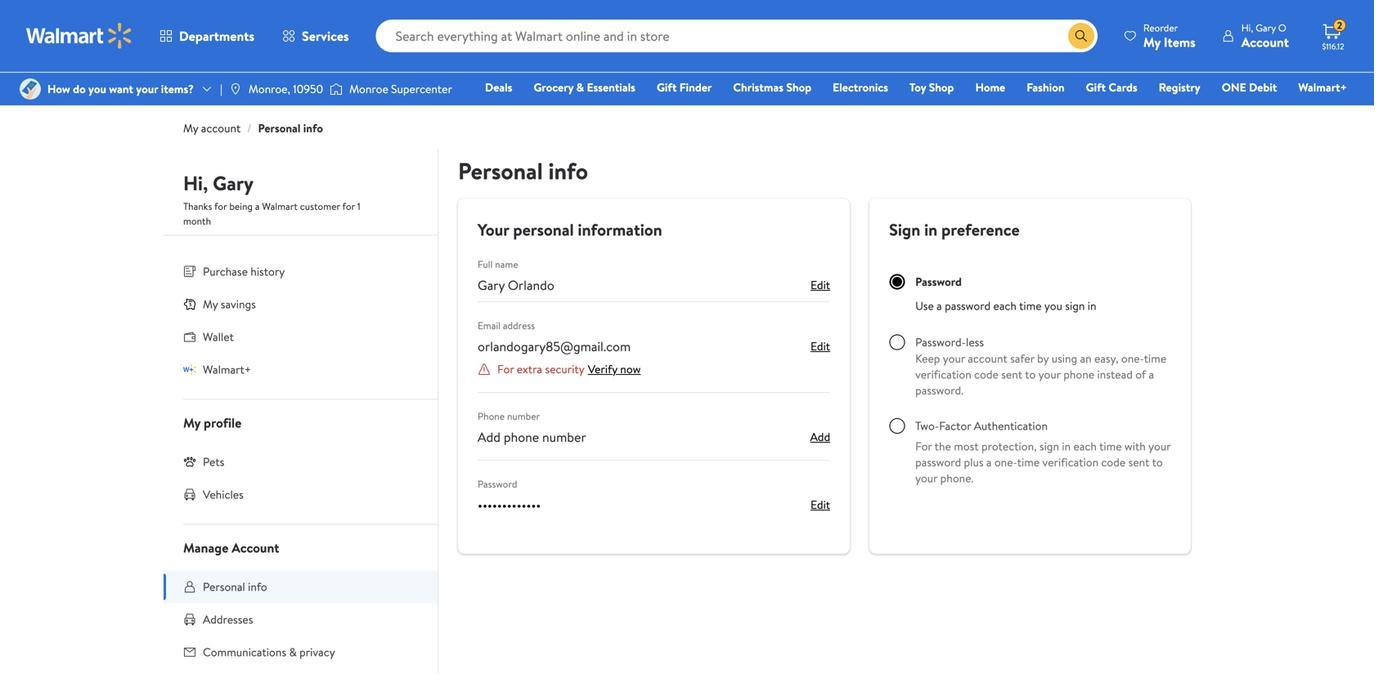 Task type: locate. For each thing, give the bounding box(es) containing it.
add down phone
[[478, 429, 501, 447]]

add
[[478, 429, 501, 447], [810, 429, 830, 445]]

preference
[[941, 218, 1020, 241]]

the
[[935, 439, 951, 455]]

password left plus at the bottom right
[[915, 455, 961, 471]]

info up the your personal information
[[548, 155, 588, 187]]

your right want
[[136, 81, 158, 97]]

1 horizontal spatial sign
[[1065, 298, 1085, 314]]

wallet link
[[164, 321, 438, 354]]

1 horizontal spatial account
[[968, 351, 1007, 367]]

for left being
[[214, 200, 227, 213]]

1 vertical spatial info
[[548, 155, 588, 187]]

account left /
[[201, 120, 241, 136]]

password up 'less'
[[945, 298, 991, 314]]

monroe
[[349, 81, 388, 97]]

personal info link up communications & privacy "link"
[[164, 571, 438, 604]]

icon image for walmart+
[[183, 363, 196, 376]]

time
[[1019, 298, 1042, 314], [1144, 351, 1167, 367], [1099, 439, 1122, 455], [1017, 455, 1040, 471]]

hi, up thanks
[[183, 170, 208, 197]]

personal info link
[[258, 120, 323, 136], [164, 571, 438, 604]]

& left privacy
[[289, 645, 297, 661]]

shop right christmas
[[786, 79, 811, 95]]

o
[[1278, 21, 1286, 35]]

do
[[73, 81, 86, 97]]

gift left cards at the right top of the page
[[1086, 79, 1106, 95]]

gift for gift finder
[[657, 79, 677, 95]]

sign up the using
[[1065, 298, 1085, 314]]

account
[[201, 120, 241, 136], [968, 351, 1007, 367]]

1 horizontal spatial for
[[342, 200, 355, 213]]

gary left o
[[1256, 21, 1276, 35]]

1 horizontal spatial verification
[[1042, 455, 1099, 471]]

 image for monroe supercenter
[[330, 81, 343, 97]]

my
[[1143, 33, 1161, 51], [183, 120, 198, 136], [203, 296, 218, 312], [183, 414, 201, 432]]

one- right the easy,
[[1121, 351, 1144, 367]]

1 shop from the left
[[786, 79, 811, 95]]

0 vertical spatial verification
[[915, 367, 971, 383]]

debit
[[1249, 79, 1277, 95]]

code inside keep your account safer by using an easy, one-time verification code sent to your phone instead of a password.
[[974, 367, 999, 383]]

1 vertical spatial password
[[478, 478, 517, 492]]

0 horizontal spatial shop
[[786, 79, 811, 95]]

10950
[[293, 81, 323, 97]]

my left profile
[[183, 414, 201, 432]]

0 vertical spatial &
[[576, 79, 584, 95]]

1 vertical spatial phone
[[504, 429, 539, 447]]

each left with
[[1074, 439, 1097, 455]]

walmart+
[[1298, 79, 1347, 95], [203, 362, 251, 378]]

2 horizontal spatial phone
[[1063, 367, 1095, 383]]

1 vertical spatial account
[[232, 539, 279, 557]]

1 horizontal spatial code
[[1101, 455, 1126, 471]]

& for grocery
[[576, 79, 584, 95]]

edit button down add button
[[811, 496, 830, 515]]

personal
[[258, 120, 301, 136], [458, 155, 543, 187], [203, 580, 245, 595]]

your personal information
[[478, 218, 662, 241]]

customer
[[300, 200, 340, 213]]

code inside for the most protection, sign in each time with your password plus a one-time verification code sent to your phone .
[[1101, 455, 1126, 471]]

my left items
[[1143, 33, 1161, 51]]

1 vertical spatial icon image
[[183, 363, 196, 376]]

hi, gary thanks for being a walmart customer for 1 month
[[183, 170, 360, 228]]

personal info link down monroe, 10950
[[258, 120, 323, 136]]

1 horizontal spatial personal info
[[458, 155, 588, 187]]

1 vertical spatial code
[[1101, 455, 1126, 471]]

0 horizontal spatial add
[[478, 429, 501, 447]]

0 vertical spatial each
[[993, 298, 1017, 314]]

supercenter
[[391, 81, 452, 97]]

hi, inside hi, gary o account
[[1241, 21, 1253, 35]]

0 horizontal spatial password
[[478, 478, 517, 492]]

gary down full
[[478, 276, 505, 294]]

gift
[[657, 79, 677, 95], [1086, 79, 1106, 95]]

to
[[1025, 367, 1036, 383], [1152, 455, 1163, 471]]

you up the by
[[1044, 298, 1062, 314]]

1 horizontal spatial shop
[[929, 79, 954, 95]]

0 vertical spatial code
[[974, 367, 999, 383]]

& inside "link"
[[289, 645, 297, 661]]

1 icon image from the top
[[183, 298, 196, 311]]

phone left 'instead'
[[1063, 367, 1095, 383]]

1 vertical spatial edit
[[811, 339, 830, 355]]

departments
[[179, 27, 254, 45]]

0 horizontal spatial personal
[[203, 580, 245, 595]]

account down 'less'
[[968, 351, 1007, 367]]

info up the addresses
[[248, 580, 267, 595]]

time down authentication
[[1017, 455, 1040, 471]]

1 horizontal spatial password
[[915, 274, 962, 290]]

phone inside for the most protection, sign in each time with your password plus a one-time verification code sent to your phone .
[[940, 471, 971, 487]]

edit button left password basic use a password each time you sign in "radio"
[[811, 276, 830, 295]]

0 vertical spatial edit
[[811, 277, 830, 293]]

grocery & essentials
[[534, 79, 635, 95]]

gary
[[1256, 21, 1276, 35], [213, 170, 254, 197], [478, 276, 505, 294]]

items
[[1164, 33, 1196, 51]]

gift inside gift cards link
[[1086, 79, 1106, 95]]

1 vertical spatial each
[[1074, 439, 1097, 455]]

for left extra
[[497, 362, 514, 377]]

2 shop from the left
[[929, 79, 954, 95]]

walmart+ link down my savings "link"
[[164, 354, 438, 386]]

verification right protection,
[[1042, 455, 1099, 471]]

0 horizontal spatial sent
[[1001, 367, 1022, 383]]

your
[[136, 81, 158, 97], [943, 351, 965, 367], [1039, 367, 1061, 383], [1149, 439, 1171, 455], [915, 471, 938, 487]]

security
[[545, 362, 585, 377]]

0 horizontal spatial &
[[289, 645, 297, 661]]

reorder
[[1143, 21, 1178, 35]]

password up use
[[915, 274, 962, 290]]

in right protection,
[[1062, 439, 1071, 455]]

in inside for the most protection, sign in each time with your password plus a one-time verification code sent to your phone .
[[1062, 439, 1071, 455]]

1 horizontal spatial each
[[1074, 439, 1097, 455]]

walmart+ down $116.12
[[1298, 79, 1347, 95]]

info down 10950
[[303, 120, 323, 136]]

1 horizontal spatial for
[[915, 439, 932, 455]]

0 horizontal spatial one-
[[994, 455, 1017, 471]]

info
[[303, 120, 323, 136], [548, 155, 588, 187], [248, 580, 267, 595]]

shop for toy shop
[[929, 79, 954, 95]]

edit
[[811, 277, 830, 293], [811, 339, 830, 355], [811, 497, 830, 513]]

2 edit from the top
[[811, 339, 830, 355]]

2 for from the left
[[342, 200, 355, 213]]

walmart+ link down $116.12
[[1291, 79, 1354, 96]]

number down 'security'
[[542, 429, 586, 447]]

add phone number
[[478, 429, 586, 447]]

icon image inside walmart+ link
[[183, 363, 196, 376]]

savings
[[221, 296, 256, 312]]

0 vertical spatial edit button
[[811, 276, 830, 295]]

time right 'instead'
[[1144, 351, 1167, 367]]

2 horizontal spatial personal
[[458, 155, 543, 187]]

0 vertical spatial to
[[1025, 367, 1036, 383]]

icon image left my savings
[[183, 298, 196, 311]]

2 vertical spatial icon image
[[183, 456, 196, 469]]

1 vertical spatial account
[[968, 351, 1007, 367]]

1 vertical spatial personal info
[[203, 580, 267, 595]]

0 horizontal spatial each
[[993, 298, 1017, 314]]

1 vertical spatial verification
[[1042, 455, 1099, 471]]

want
[[109, 81, 133, 97]]

0 horizontal spatial code
[[974, 367, 999, 383]]

0 horizontal spatial gift
[[657, 79, 677, 95]]

my inside "link"
[[203, 296, 218, 312]]

& for communications
[[289, 645, 297, 661]]

personal up the addresses
[[203, 580, 245, 595]]

number up "add phone number"
[[507, 410, 540, 424]]

1 edit from the top
[[811, 277, 830, 293]]

icon image inside my savings "link"
[[183, 298, 196, 311]]

hi, left o
[[1241, 21, 1253, 35]]

edit for orlandogary85@gmail.com
[[811, 339, 830, 355]]

gift cards link
[[1079, 79, 1145, 96]]

a right plus at the bottom right
[[986, 455, 992, 471]]

1 horizontal spatial one-
[[1121, 351, 1144, 367]]

0 horizontal spatial account
[[232, 539, 279, 557]]

1 vertical spatial sent
[[1128, 455, 1150, 471]]

0 vertical spatial icon image
[[183, 298, 196, 311]]

a right being
[[255, 200, 260, 213]]

gary inside "hi, gary thanks for being a walmart customer for 1 month"
[[213, 170, 254, 197]]

addresses
[[203, 612, 253, 628]]

with
[[1125, 439, 1146, 455]]

1 vertical spatial walmart+ link
[[164, 354, 438, 386]]

1 horizontal spatial  image
[[330, 81, 343, 97]]

1 edit button from the top
[[811, 276, 830, 295]]

icon image
[[183, 298, 196, 311], [183, 363, 196, 376], [183, 456, 196, 469]]

for inside for the most protection, sign in each time with your password plus a one-time verification code sent to your phone .
[[915, 439, 932, 455]]

walmart image
[[26, 23, 133, 49]]

2 vertical spatial edit
[[811, 497, 830, 513]]

my down items? at the left of the page
[[183, 120, 198, 136]]

2 vertical spatial edit button
[[811, 496, 830, 515]]

phone
[[1063, 367, 1095, 383], [504, 429, 539, 447], [940, 471, 971, 487]]

0 vertical spatial for
[[497, 362, 514, 377]]

2 horizontal spatial info
[[548, 155, 588, 187]]

addresses link
[[164, 604, 438, 637]]

walmart
[[262, 200, 298, 213]]

1 horizontal spatial number
[[542, 429, 586, 447]]

1 vertical spatial in
[[1088, 298, 1096, 314]]

gift left finder
[[657, 79, 677, 95]]

0 horizontal spatial  image
[[229, 83, 242, 96]]

hi,
[[1241, 21, 1253, 35], [183, 170, 208, 197]]

my savings
[[203, 296, 256, 312]]

in right sign
[[924, 218, 938, 241]]

walmart+ down wallet
[[203, 362, 251, 378]]

1 horizontal spatial sent
[[1128, 455, 1150, 471]]

Password radio
[[889, 274, 906, 290]]

password up •••••••••••••
[[478, 478, 517, 492]]

 image right 10950
[[330, 81, 343, 97]]

you right do at the left of page
[[88, 81, 106, 97]]

my for my profile
[[183, 414, 201, 432]]

1 gift from the left
[[657, 79, 677, 95]]

3 icon image from the top
[[183, 456, 196, 469]]

 image
[[20, 79, 41, 100]]

1 horizontal spatial add
[[810, 429, 830, 445]]

0 vertical spatial walmart+
[[1298, 79, 1347, 95]]

personal
[[513, 218, 574, 241]]

verification inside keep your account safer by using an easy, one-time verification code sent to your phone instead of a password.
[[915, 367, 971, 383]]

sent inside keep your account safer by using an easy, one-time verification code sent to your phone instead of a password.
[[1001, 367, 1022, 383]]

password
[[945, 298, 991, 314], [915, 455, 961, 471]]

edit down add button
[[811, 497, 830, 513]]

0 horizontal spatial verification
[[915, 367, 971, 383]]

1 vertical spatial walmart+
[[203, 362, 251, 378]]

2 gift from the left
[[1086, 79, 1106, 95]]

2
[[1337, 19, 1342, 32]]

phone
[[478, 410, 505, 424]]

0 horizontal spatial walmart+ link
[[164, 354, 438, 386]]

sent
[[1001, 367, 1022, 383], [1128, 455, 1150, 471]]

account up debit
[[1241, 33, 1289, 51]]

a right the of
[[1149, 367, 1154, 383]]

hi, gary o account
[[1241, 21, 1289, 51]]

essentials
[[587, 79, 635, 95]]

0 horizontal spatial gary
[[213, 170, 254, 197]]

vehicles
[[203, 487, 244, 503]]

each up safer
[[993, 298, 1017, 314]]

1 horizontal spatial personal
[[258, 120, 301, 136]]

2 vertical spatial personal
[[203, 580, 245, 595]]

grocery & essentials link
[[526, 79, 643, 96]]

sign in preference
[[889, 218, 1020, 241]]

 image
[[330, 81, 343, 97], [229, 83, 242, 96]]

2 horizontal spatial in
[[1088, 298, 1096, 314]]

sign right protection,
[[1039, 439, 1059, 455]]

hi, for thanks for being a walmart customer for 1 month
[[183, 170, 208, 197]]

to right with
[[1152, 455, 1163, 471]]

my left 'savings'
[[203, 296, 218, 312]]

edit button left password-less option on the right of page
[[811, 337, 830, 357]]

1 vertical spatial you
[[1044, 298, 1062, 314]]

•••••••••••••
[[478, 496, 541, 514]]

monroe,
[[249, 81, 290, 97]]

personal info up personal
[[458, 155, 588, 187]]

1 horizontal spatial in
[[1062, 439, 1071, 455]]

1 vertical spatial gary
[[213, 170, 254, 197]]

1 vertical spatial &
[[289, 645, 297, 661]]

gift inside "gift finder" link
[[657, 79, 677, 95]]

account right manage
[[232, 539, 279, 557]]

phone down most
[[940, 471, 971, 487]]

2 vertical spatial info
[[248, 580, 267, 595]]

grocery
[[534, 79, 574, 95]]

1 horizontal spatial walmart+ link
[[1291, 79, 1354, 96]]

0 horizontal spatial hi,
[[183, 170, 208, 197]]

1 horizontal spatial &
[[576, 79, 584, 95]]

0 vertical spatial password
[[945, 298, 991, 314]]

for left 'the' on the bottom right of page
[[915, 439, 932, 455]]

0 vertical spatial sent
[[1001, 367, 1022, 383]]

1 vertical spatial to
[[1152, 455, 1163, 471]]

1 horizontal spatial phone
[[940, 471, 971, 487]]

to left the by
[[1025, 367, 1036, 383]]

a inside keep your account safer by using an easy, one-time verification code sent to your phone instead of a password.
[[1149, 367, 1154, 383]]

in up the an in the right of the page
[[1088, 298, 1096, 314]]

time up safer
[[1019, 298, 1042, 314]]

history
[[251, 264, 285, 280]]

monroe supercenter
[[349, 81, 452, 97]]

Walmart Site-Wide search field
[[376, 20, 1098, 52]]

add button
[[810, 428, 830, 447]]

2 horizontal spatial gary
[[1256, 21, 1276, 35]]

shop right 'toy'
[[929, 79, 954, 95]]

walmart+ link
[[1291, 79, 1354, 96], [164, 354, 438, 386]]

edit button for orlandogary85@gmail.com
[[811, 337, 830, 357]]

monroe, 10950
[[249, 81, 323, 97]]

2 icon image from the top
[[183, 363, 196, 376]]

an
[[1080, 351, 1092, 367]]

0 vertical spatial personal
[[258, 120, 301, 136]]

sign
[[889, 218, 920, 241]]

0 horizontal spatial to
[[1025, 367, 1036, 383]]

personal up your
[[458, 155, 543, 187]]

personal info
[[458, 155, 588, 187], [203, 580, 267, 595]]

& right grocery
[[576, 79, 584, 95]]

0 vertical spatial gary
[[1256, 21, 1276, 35]]

verification down password-
[[915, 367, 971, 383]]

2 edit button from the top
[[811, 337, 830, 357]]

icon image inside pets link
[[183, 456, 196, 469]]

gift finder
[[657, 79, 712, 95]]

a
[[255, 200, 260, 213], [937, 298, 942, 314], [1149, 367, 1154, 383], [986, 455, 992, 471]]

icon image left pets
[[183, 456, 196, 469]]

toy shop
[[910, 79, 954, 95]]

one- right plus at the bottom right
[[994, 455, 1017, 471]]

one debit
[[1222, 79, 1277, 95]]

password-
[[915, 335, 966, 350]]

1 horizontal spatial gary
[[478, 276, 505, 294]]

services button
[[268, 16, 363, 56]]

phone down 'phone number'
[[504, 429, 539, 447]]

edit left password basic use a password each time you sign in "radio"
[[811, 277, 830, 293]]

1
[[357, 200, 360, 213]]

personal info up the addresses
[[203, 580, 267, 595]]

vehicles link
[[164, 479, 438, 512]]

gary up being
[[213, 170, 254, 197]]

add left two-factor authentication option at the right bottom of page
[[810, 429, 830, 445]]

finder
[[680, 79, 712, 95]]

each inside for the most protection, sign in each time with your password plus a one-time verification code sent to your phone .
[[1074, 439, 1097, 455]]

1 vertical spatial number
[[542, 429, 586, 447]]

edit left password-less option on the right of page
[[811, 339, 830, 355]]

personal inside 'link'
[[203, 580, 245, 595]]

0 vertical spatial number
[[507, 410, 540, 424]]

1 vertical spatial hi,
[[183, 170, 208, 197]]

0 horizontal spatial sign
[[1039, 439, 1059, 455]]

sign
[[1065, 298, 1085, 314], [1039, 439, 1059, 455]]

keep your account safer by using an easy, one-time verification code sent to your phone instead of a password.
[[915, 351, 1167, 399]]

icon image up my profile
[[183, 363, 196, 376]]

gift for gift cards
[[1086, 79, 1106, 95]]

search icon image
[[1075, 29, 1088, 43]]

3 edit from the top
[[811, 497, 830, 513]]

gary inside hi, gary o account
[[1256, 21, 1276, 35]]

hi, inside "hi, gary thanks for being a walmart customer for 1 month"
[[183, 170, 208, 197]]

personal right /
[[258, 120, 301, 136]]

for left 1
[[342, 200, 355, 213]]

0 horizontal spatial for
[[214, 200, 227, 213]]

how
[[47, 81, 70, 97]]

icon image for pets
[[183, 456, 196, 469]]

0 horizontal spatial phone
[[504, 429, 539, 447]]

2 vertical spatial in
[[1062, 439, 1071, 455]]

plus
[[964, 455, 984, 471]]

 image right '|'
[[229, 83, 242, 96]]

1 vertical spatial password
[[915, 455, 961, 471]]



Task type: describe. For each thing, give the bounding box(es) containing it.
christmas shop
[[733, 79, 811, 95]]

$116.12
[[1322, 41, 1344, 52]]

gift cards
[[1086, 79, 1138, 95]]

easy,
[[1094, 351, 1119, 367]]

items?
[[161, 81, 194, 97]]

a right use
[[937, 298, 942, 314]]

0 horizontal spatial personal info
[[203, 580, 267, 595]]

purchase
[[203, 264, 248, 280]]

icon image for my savings
[[183, 298, 196, 311]]

pets
[[203, 454, 224, 470]]

0 horizontal spatial number
[[507, 410, 540, 424]]

communications & privacy
[[203, 645, 335, 661]]

verification inside for the most protection, sign in each time with your password plus a one-time verification code sent to your phone .
[[1042, 455, 1099, 471]]

using
[[1052, 351, 1077, 367]]

0 vertical spatial account
[[1241, 33, 1289, 51]]

a inside for the most protection, sign in each time with your password plus a one-time verification code sent to your phone .
[[986, 455, 992, 471]]

verify
[[588, 362, 617, 377]]

name
[[495, 258, 518, 272]]

3 edit button from the top
[[811, 496, 830, 515]]

Two-Factor Authentication radio
[[889, 418, 906, 435]]

two-
[[915, 418, 939, 434]]

0 horizontal spatial in
[[924, 218, 938, 241]]

manage account
[[183, 539, 279, 557]]

password-less
[[915, 335, 984, 350]]

one debit link
[[1214, 79, 1284, 96]]

my profile
[[183, 414, 242, 432]]

phone number
[[478, 410, 540, 424]]

1 horizontal spatial info
[[303, 120, 323, 136]]

edit for gary orlando
[[811, 277, 830, 293]]

1 horizontal spatial you
[[1044, 298, 1062, 314]]

home link
[[968, 79, 1013, 96]]

services
[[302, 27, 349, 45]]

my inside reorder my items
[[1143, 33, 1161, 51]]

.
[[971, 471, 974, 487]]

your down 'the' on the bottom right of page
[[915, 471, 938, 487]]

full
[[478, 258, 493, 272]]

a inside "hi, gary thanks for being a walmart customer for 1 month"
[[255, 200, 260, 213]]

full name
[[478, 258, 518, 272]]

0 vertical spatial personal info
[[458, 155, 588, 187]]

deals
[[485, 79, 512, 95]]

now
[[620, 362, 641, 377]]

password.
[[915, 383, 963, 399]]

fashion
[[1027, 79, 1065, 95]]

/
[[247, 120, 252, 136]]

edit button for gary orlando
[[811, 276, 830, 295]]

email address
[[478, 319, 535, 333]]

one
[[1222, 79, 1246, 95]]

one- inside keep your account safer by using an easy, one-time verification code sent to your phone instead of a password.
[[1121, 351, 1144, 367]]

shop for christmas shop
[[786, 79, 811, 95]]

my account / personal info
[[183, 120, 323, 136]]

hi, for account
[[1241, 21, 1253, 35]]

0 vertical spatial walmart+ link
[[1291, 79, 1354, 96]]

departments button
[[146, 16, 268, 56]]

purchase history link
[[164, 256, 438, 288]]

your right safer
[[1039, 367, 1061, 383]]

profile
[[204, 414, 242, 432]]

sent inside for the most protection, sign in each time with your password plus a one-time verification code sent to your phone .
[[1128, 455, 1150, 471]]

most
[[954, 439, 979, 455]]

authentication
[[974, 418, 1048, 434]]

gary for for
[[213, 170, 254, 197]]

1 vertical spatial personal
[[458, 155, 543, 187]]

reorder my items
[[1143, 21, 1196, 51]]

0 horizontal spatial walmart+
[[203, 362, 251, 378]]

wallet
[[203, 329, 234, 345]]

email
[[478, 319, 501, 333]]

electronics
[[833, 79, 888, 95]]

0 vertical spatial password
[[915, 274, 962, 290]]

add for add
[[810, 429, 830, 445]]

account inside keep your account safer by using an easy, one-time verification code sent to your phone instead of a password.
[[968, 351, 1007, 367]]

my for my savings
[[203, 296, 218, 312]]

christmas shop link
[[726, 79, 819, 96]]

safer
[[1010, 351, 1035, 367]]

to inside for the most protection, sign in each time with your password plus a one-time verification code sent to your phone .
[[1152, 455, 1163, 471]]

orlando
[[508, 276, 554, 294]]

by
[[1037, 351, 1049, 367]]

for for for the most protection, sign in each time with your password plus a one-time verification code sent to your phone .
[[915, 439, 932, 455]]

|
[[220, 81, 222, 97]]

keep
[[915, 351, 940, 367]]

for the most protection, sign in each time with your password plus a one-time verification code sent to your phone .
[[915, 439, 1171, 487]]

your
[[478, 218, 509, 241]]

0 vertical spatial account
[[201, 120, 241, 136]]

manage
[[183, 539, 229, 557]]

electronics link
[[825, 79, 896, 96]]

password inside for the most protection, sign in each time with your password plus a one-time verification code sent to your phone .
[[915, 455, 961, 471]]

your down password-less on the right of page
[[943, 351, 965, 367]]

home
[[975, 79, 1005, 95]]

1 horizontal spatial walmart+
[[1298, 79, 1347, 95]]

0 vertical spatial personal info link
[[258, 120, 323, 136]]

sign inside for the most protection, sign in each time with your password plus a one-time verification code sent to your phone .
[[1039, 439, 1059, 455]]

your right with
[[1149, 439, 1171, 455]]

instead
[[1097, 367, 1133, 383]]

pets link
[[164, 446, 438, 479]]

2 vertical spatial gary
[[478, 276, 505, 294]]

purchase history
[[203, 264, 285, 280]]

to inside keep your account safer by using an easy, one-time verification code sent to your phone instead of a password.
[[1025, 367, 1036, 383]]

my account link
[[183, 120, 241, 136]]

time inside keep your account safer by using an easy, one-time verification code sent to your phone instead of a password.
[[1144, 351, 1167, 367]]

gift finder link
[[649, 79, 719, 96]]

address
[[503, 319, 535, 333]]

time left with
[[1099, 439, 1122, 455]]

Password-less radio
[[889, 335, 906, 351]]

gary for account
[[1256, 21, 1276, 35]]

phone inside keep your account safer by using an easy, one-time verification code sent to your phone instead of a password.
[[1063, 367, 1095, 383]]

for extra security verify now
[[497, 362, 641, 377]]

add for add phone number
[[478, 429, 501, 447]]

hi, gary link
[[183, 170, 254, 204]]

registry
[[1159, 79, 1201, 95]]

my for my account / personal info
[[183, 120, 198, 136]]

for for for extra security verify now
[[497, 362, 514, 377]]

being
[[229, 200, 253, 213]]

0 horizontal spatial info
[[248, 580, 267, 595]]

toy
[[910, 79, 926, 95]]

1 for from the left
[[214, 200, 227, 213]]

christmas
[[733, 79, 784, 95]]

Search search field
[[376, 20, 1098, 52]]

 image for monroe, 10950
[[229, 83, 242, 96]]

0 vertical spatial you
[[88, 81, 106, 97]]

one- inside for the most protection, sign in each time with your password plus a one-time verification code sent to your phone .
[[994, 455, 1017, 471]]

deals link
[[478, 79, 520, 96]]

1 vertical spatial personal info link
[[164, 571, 438, 604]]

information
[[578, 218, 662, 241]]

gary orlando
[[478, 276, 554, 294]]

orlandogary85@gmail.com
[[478, 338, 631, 356]]

communications
[[203, 645, 286, 661]]

fashion link
[[1019, 79, 1072, 96]]



Task type: vqa. For each thing, say whether or not it's contained in the screenshot.
rightmost this
no



